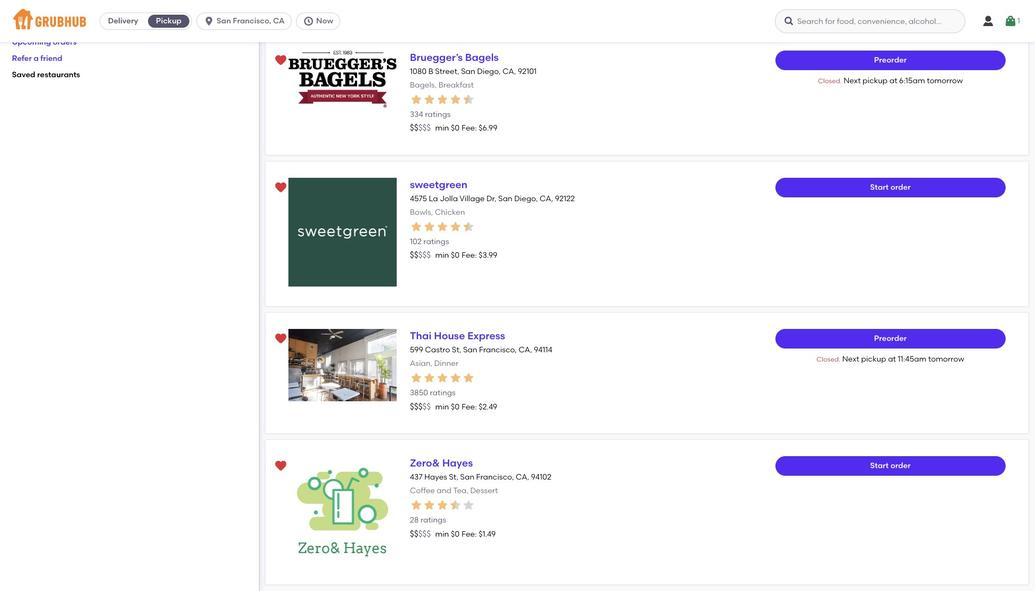 Task type: vqa. For each thing, say whether or not it's contained in the screenshot.
Grubhub within the Gift cards Grubhub Perks Grubhub+
no



Task type: locate. For each thing, give the bounding box(es) containing it.
closed for bruegger's bagels
[[818, 77, 841, 85]]

fee: left $3.99
[[462, 251, 477, 261]]

$$$$$ for express
[[410, 402, 431, 412]]

preorder up closed . next pickup at 6:15am tomorrow
[[875, 55, 907, 65]]

saved restaurants
[[12, 70, 80, 79]]

1 vertical spatial diego,
[[514, 195, 538, 204]]

preorder button
[[776, 51, 1006, 70], [776, 329, 1006, 349]]

2 start order from the top
[[871, 462, 911, 471]]

0 vertical spatial tomorrow
[[927, 76, 963, 86]]

san inside thai house express 599 castro st, san francisco, ca, 94114 asian, dinner
[[463, 346, 477, 355]]

star icon image
[[410, 93, 423, 106], [423, 93, 436, 106], [436, 93, 449, 106], [449, 93, 462, 106], [462, 93, 475, 106], [462, 93, 475, 106], [410, 220, 423, 234], [423, 220, 436, 234], [436, 220, 449, 234], [449, 220, 462, 234], [462, 220, 475, 234], [462, 220, 475, 234], [410, 372, 423, 385], [423, 372, 436, 385], [436, 372, 449, 385], [449, 372, 462, 385], [462, 372, 475, 385], [410, 499, 423, 512], [423, 499, 436, 512], [436, 499, 449, 512], [449, 499, 462, 512], [449, 499, 462, 512], [462, 499, 475, 512]]

1 start order button from the top
[[776, 178, 1006, 198]]

ratings right 102
[[424, 237, 449, 247]]

2 $0 from the top
[[451, 251, 460, 261]]

1 vertical spatial tomorrow
[[929, 355, 965, 364]]

pickup
[[863, 76, 888, 86], [862, 355, 887, 364]]

0 vertical spatial start
[[871, 183, 889, 192]]

bowls,
[[410, 208, 433, 217]]

$$ for bruegger's bagels
[[410, 123, 418, 133]]

preorder
[[875, 55, 907, 65], [875, 334, 907, 344]]

and
[[437, 487, 452, 496]]

2 $$$$$ from the top
[[410, 251, 431, 261]]

ratings for la
[[424, 237, 449, 247]]

hayes up tea,
[[442, 457, 473, 470]]

svg image inside san francisco, ca button
[[204, 16, 215, 27]]

0 vertical spatial .
[[841, 77, 842, 85]]

3 saved restaurant image from the top
[[274, 460, 287, 473]]

2 horizontal spatial svg image
[[1005, 15, 1018, 28]]

ratings right 3850
[[430, 389, 456, 398]]

min $0 fee: $3.99
[[435, 251, 498, 261]]

to
[[936, 298, 944, 307]]

start
[[871, 183, 889, 192], [871, 462, 889, 471]]

4575
[[410, 195, 427, 204]]

start order for zero& hayes
[[871, 462, 911, 471]]

0 horizontal spatial svg image
[[204, 16, 215, 27]]

saved restaurants link
[[12, 70, 80, 79]]

bruegger's bagels link
[[410, 51, 499, 64]]

fee: for bagels
[[462, 124, 477, 133]]

0 vertical spatial start order
[[871, 183, 911, 192]]

ratings right "334"
[[425, 110, 451, 119]]

svg image inside 1 button
[[1005, 15, 1018, 28]]

1 $$$$$ from the top
[[410, 123, 431, 133]]

tomorrow right 11:45am
[[929, 355, 965, 364]]

$$$$$ down 3850
[[410, 402, 431, 412]]

tomorrow right 6:15am
[[927, 76, 963, 86]]

saved restaurant image for zero& hayes
[[274, 460, 287, 473]]

francisco, left 'ca'
[[233, 16, 271, 26]]

94114
[[534, 346, 553, 355]]

2 preorder from the top
[[875, 334, 907, 344]]

francisco, down express
[[479, 346, 517, 355]]

sweetgreen
[[410, 179, 468, 191]]

4 saved restaurant button from the top
[[271, 457, 290, 477]]

$2.49
[[479, 403, 497, 412]]

$$ down 28
[[410, 530, 418, 539]]

ca, left 94102
[[516, 473, 529, 483]]

$$$$$ down 102
[[410, 251, 431, 261]]

at left 6:15am
[[890, 76, 898, 86]]

$0 left $6.99
[[451, 124, 460, 133]]

1 vertical spatial st,
[[449, 473, 459, 483]]

Search for food, convenience, alcohol... search field
[[775, 9, 966, 33]]

$0
[[451, 124, 460, 133], [451, 251, 460, 261], [451, 403, 460, 412], [451, 530, 460, 539]]

refer a friend link
[[12, 54, 62, 63]]

1 vertical spatial $$
[[410, 251, 418, 261]]

3 fee: from the top
[[462, 403, 477, 412]]

1 saved restaurant image from the top
[[274, 181, 287, 194]]

3 $$$$$ from the top
[[410, 402, 431, 412]]

pickup left 6:15am
[[863, 76, 888, 86]]

ratings
[[425, 110, 451, 119], [424, 237, 449, 247], [430, 389, 456, 398], [421, 516, 446, 526]]

1 preorder button from the top
[[776, 51, 1006, 70]]

gift
[[12, 6, 26, 15]]

dessert
[[471, 487, 498, 496]]

2 order from the top
[[891, 462, 911, 471]]

order for sweetgreen
[[891, 183, 911, 192]]

$0 for 1080
[[451, 124, 460, 133]]

closed inside closed . next pickup at 11:45am tomorrow
[[817, 356, 839, 364]]

orders up friend
[[53, 38, 77, 47]]

svg image inside now button
[[303, 16, 314, 27]]

1 vertical spatial at
[[888, 355, 896, 364]]

saved restaurant button for sweetgreen
[[271, 178, 290, 198]]

4 fee: from the top
[[462, 530, 477, 539]]

pickup left 11:45am
[[862, 355, 887, 364]]

1 $0 from the top
[[451, 124, 460, 133]]

svg image for 1
[[1005, 15, 1018, 28]]

sweetgreen link
[[410, 179, 468, 191]]

1 horizontal spatial svg image
[[303, 16, 314, 27]]

. for bruegger's bagels
[[841, 77, 842, 85]]

$$$$$ for 1080
[[410, 123, 431, 133]]

3 min from the top
[[435, 403, 449, 412]]

$0 left $3.99
[[451, 251, 460, 261]]

1 $$ from the top
[[410, 123, 418, 133]]

$0 for express
[[451, 403, 460, 412]]

0 vertical spatial closed
[[818, 77, 841, 85]]

san francisco, ca
[[217, 16, 285, 26]]

a
[[34, 54, 39, 63]]

ca,
[[503, 67, 516, 76], [540, 195, 553, 204], [519, 346, 532, 355], [516, 473, 529, 483]]

min for 437
[[435, 530, 449, 539]]

1 vertical spatial preorder button
[[776, 329, 1006, 349]]

$0 left $1.49
[[451, 530, 460, 539]]

castro
[[425, 346, 450, 355]]

1080
[[410, 67, 427, 76]]

start order button for sweetgreen
[[776, 178, 1006, 198]]

pickup for bruegger's bagels
[[863, 76, 888, 86]]

ratings for express
[[430, 389, 456, 398]]

san
[[217, 16, 231, 26], [461, 67, 475, 76], [498, 195, 513, 204], [463, 346, 477, 355], [460, 473, 475, 483]]

bruegger's
[[410, 51, 463, 64]]

0 vertical spatial diego,
[[477, 67, 501, 76]]

st, up tea,
[[449, 473, 459, 483]]

0 vertical spatial at
[[890, 76, 898, 86]]

coffee
[[410, 487, 435, 496]]

1 vertical spatial preorder
[[875, 334, 907, 344]]

3 $0 from the top
[[451, 403, 460, 412]]

1 vertical spatial pickup
[[862, 355, 887, 364]]

closed inside closed . next pickup at 6:15am tomorrow
[[818, 77, 841, 85]]

1 vertical spatial next
[[843, 355, 860, 364]]

2 min from the top
[[435, 251, 449, 261]]

min for express
[[435, 403, 449, 412]]

.
[[841, 77, 842, 85], [839, 356, 841, 364]]

village
[[460, 195, 485, 204]]

ca, left 92101
[[503, 67, 516, 76]]

st, down the thai house express "link"
[[452, 346, 461, 355]]

1 vertical spatial closed
[[817, 356, 839, 364]]

at
[[890, 76, 898, 86], [888, 355, 896, 364]]

at for thai house express
[[888, 355, 896, 364]]

st, inside thai house express 599 castro st, san francisco, ca, 94114 asian, dinner
[[452, 346, 461, 355]]

0 vertical spatial start order button
[[776, 178, 1006, 198]]

2 start from the top
[[871, 462, 889, 471]]

fee: left $6.99
[[462, 124, 477, 133]]

2 vertical spatial $$
[[410, 530, 418, 539]]

diego, down bagels
[[477, 67, 501, 76]]

min down 102 ratings
[[435, 251, 449, 261]]

0 vertical spatial st,
[[452, 346, 461, 355]]

2 saved restaurant button from the top
[[271, 178, 290, 198]]

$$ down "334"
[[410, 123, 418, 133]]

4 $0 from the top
[[451, 530, 460, 539]]

svg image
[[1005, 15, 1018, 28], [204, 16, 215, 27], [303, 16, 314, 27]]

ratings right 28
[[421, 516, 446, 526]]

0 vertical spatial saved restaurant image
[[274, 181, 287, 194]]

1 start order from the top
[[871, 183, 911, 192]]

hayes down zero& hayes link
[[425, 473, 447, 483]]

$$$$$
[[410, 123, 431, 133], [410, 251, 431, 261], [410, 402, 431, 412], [410, 530, 431, 539]]

diego, right "dr,"
[[514, 195, 538, 204]]

94102
[[531, 473, 552, 483]]

francisco,
[[233, 16, 271, 26], [479, 346, 517, 355], [476, 473, 514, 483]]

92101
[[518, 67, 537, 76]]

$$$$$ down 28
[[410, 530, 431, 539]]

1 order from the top
[[891, 183, 911, 192]]

4 min from the top
[[435, 530, 449, 539]]

orders for past orders
[[30, 22, 54, 31]]

1 vertical spatial order
[[891, 462, 911, 471]]

1 vertical spatial francisco,
[[479, 346, 517, 355]]

1 vertical spatial orders
[[53, 38, 77, 47]]

start order for sweetgreen
[[871, 183, 911, 192]]

preorder up closed . next pickup at 11:45am tomorrow
[[875, 334, 907, 344]]

ca, left 94114
[[519, 346, 532, 355]]

saved restaurant image for thai house express
[[274, 333, 287, 346]]

saved restaurant image
[[274, 181, 287, 194], [274, 333, 287, 346], [274, 460, 287, 473]]

ca, left 92122
[[540, 195, 553, 204]]

ca, inside bruegger's bagels 1080 b street, san diego, ca, 92101 bagels, breakfast
[[503, 67, 516, 76]]

bagels,
[[410, 80, 437, 90]]

$$$$$ down "334"
[[410, 123, 431, 133]]

2 preorder button from the top
[[776, 329, 1006, 349]]

next for bruegger's bagels
[[844, 76, 861, 86]]

4 $$$$$ from the top
[[410, 530, 431, 539]]

$$
[[410, 123, 418, 133], [410, 251, 418, 261], [410, 530, 418, 539]]

0 vertical spatial $$
[[410, 123, 418, 133]]

now
[[316, 16, 333, 26]]

2 vertical spatial francisco,
[[476, 473, 514, 483]]

1 vertical spatial start order
[[871, 462, 911, 471]]

diego,
[[477, 67, 501, 76], [514, 195, 538, 204]]

tomorrow for thai house express
[[929, 355, 965, 364]]

0 vertical spatial preorder button
[[776, 51, 1006, 70]]

preorder button up closed . next pickup at 11:45am tomorrow
[[776, 329, 1006, 349]]

2 fee: from the top
[[462, 251, 477, 261]]

2 saved restaurant image from the top
[[274, 333, 287, 346]]

0 vertical spatial order
[[891, 183, 911, 192]]

pickup button
[[146, 13, 192, 30]]

1 min from the top
[[435, 124, 449, 133]]

ca, inside thai house express 599 castro st, san francisco, ca, 94114 asian, dinner
[[519, 346, 532, 355]]

preorder for bruegger's bagels
[[875, 55, 907, 65]]

3 $$ from the top
[[410, 530, 418, 539]]

1 saved restaurant button from the top
[[271, 51, 290, 70]]

0 vertical spatial next
[[844, 76, 861, 86]]

next
[[844, 76, 861, 86], [843, 355, 860, 364]]

min down 3850 ratings
[[435, 403, 449, 412]]

28 ratings
[[410, 516, 446, 526]]

fee: left $2.49
[[462, 403, 477, 412]]

2 start order button from the top
[[776, 457, 1006, 477]]

francisco, up the dessert at left
[[476, 473, 514, 483]]

. inside closed . next pickup at 6:15am tomorrow
[[841, 77, 842, 85]]

min down 334 ratings
[[435, 124, 449, 133]]

next for thai house express
[[843, 355, 860, 364]]

1 preorder from the top
[[875, 55, 907, 65]]

at left 11:45am
[[888, 355, 896, 364]]

0 vertical spatial francisco,
[[233, 16, 271, 26]]

334 ratings
[[410, 110, 451, 119]]

min down 28 ratings
[[435, 530, 449, 539]]

tomorrow
[[927, 76, 963, 86], [929, 355, 965, 364]]

san inside sweetgreen 4575 la jolla village dr, san diego, ca, 92122 bowls, chicken
[[498, 195, 513, 204]]

3 saved restaurant button from the top
[[271, 329, 290, 349]]

min for 1080
[[435, 124, 449, 133]]

1 horizontal spatial diego,
[[514, 195, 538, 204]]

start order
[[871, 183, 911, 192], [871, 462, 911, 471]]

1 vertical spatial saved restaurant image
[[274, 333, 287, 346]]

preorder for thai house express
[[875, 334, 907, 344]]

checkout
[[945, 298, 982, 307]]

start order button
[[776, 178, 1006, 198], [776, 457, 1006, 477]]

$0 down 3850 ratings
[[451, 403, 460, 412]]

1 start from the top
[[871, 183, 889, 192]]

saved restaurant button
[[271, 51, 290, 70], [271, 178, 290, 198], [271, 329, 290, 349], [271, 457, 290, 477]]

thai house express link
[[410, 330, 505, 343]]

0 vertical spatial orders
[[30, 22, 54, 31]]

1 vertical spatial start order button
[[776, 457, 1006, 477]]

2 $$ from the top
[[410, 251, 418, 261]]

upcoming
[[12, 38, 51, 47]]

hayes
[[442, 457, 473, 470], [425, 473, 447, 483]]

. inside closed . next pickup at 11:45am tomorrow
[[839, 356, 841, 364]]

1 vertical spatial .
[[839, 356, 841, 364]]

1 fee: from the top
[[462, 124, 477, 133]]

order
[[891, 183, 911, 192], [891, 462, 911, 471]]

dr,
[[487, 195, 497, 204]]

ca, inside zero& hayes 437 hayes st, san francisco, ca, 94102 coffee and tea, dessert
[[516, 473, 529, 483]]

. for thai house express
[[839, 356, 841, 364]]

1 vertical spatial start
[[871, 462, 889, 471]]

0 vertical spatial preorder
[[875, 55, 907, 65]]

main navigation navigation
[[0, 0, 1036, 42]]

0 horizontal spatial diego,
[[477, 67, 501, 76]]

delivery
[[108, 16, 138, 26]]

pickup
[[156, 16, 182, 26]]

preorder button up closed . next pickup at 6:15am tomorrow
[[776, 51, 1006, 70]]

san inside bruegger's bagels 1080 b street, san diego, ca, 92101 bagels, breakfast
[[461, 67, 475, 76]]

$$ down 102
[[410, 251, 418, 261]]

fee: left $1.49
[[462, 530, 477, 539]]

2 vertical spatial saved restaurant image
[[274, 460, 287, 473]]

svg image
[[982, 15, 995, 28], [784, 16, 795, 27]]

orders up upcoming orders link
[[30, 22, 54, 31]]

min
[[435, 124, 449, 133], [435, 251, 449, 261], [435, 403, 449, 412], [435, 530, 449, 539]]

bruegger's bagels logo image
[[288, 51, 397, 108]]

house
[[434, 330, 465, 343]]

0 vertical spatial pickup
[[863, 76, 888, 86]]



Task type: describe. For each thing, give the bounding box(es) containing it.
zero&
[[410, 457, 440, 470]]

ratings for 437
[[421, 516, 446, 526]]

min $0 fee: $2.49
[[435, 403, 497, 412]]

fee: for house
[[462, 403, 477, 412]]

closed . next pickup at 6:15am tomorrow
[[818, 76, 963, 86]]

92122
[[555, 195, 575, 204]]

proceed to checkout
[[903, 298, 982, 307]]

upcoming orders
[[12, 38, 77, 47]]

28
[[410, 516, 419, 526]]

saved restaurant button for zero&
[[271, 457, 290, 477]]

3850
[[410, 389, 428, 398]]

6:15am
[[900, 76, 925, 86]]

orders for upcoming orders
[[53, 38, 77, 47]]

min for la
[[435, 251, 449, 261]]

b
[[429, 67, 433, 76]]

saved restaurant image
[[274, 54, 287, 67]]

francisco, inside thai house express 599 castro st, san francisco, ca, 94114 asian, dinner
[[479, 346, 517, 355]]

diego, inside sweetgreen 4575 la jolla village dr, san diego, ca, 92122 bowls, chicken
[[514, 195, 538, 204]]

francisco, inside zero& hayes 437 hayes st, san francisco, ca, 94102 coffee and tea, dessert
[[476, 473, 514, 483]]

svg image for now
[[303, 16, 314, 27]]

bagels
[[465, 51, 499, 64]]

ratings for 1080
[[425, 110, 451, 119]]

1 button
[[1005, 11, 1021, 31]]

chicken
[[435, 208, 465, 217]]

preorder button for bruegger's bagels
[[776, 51, 1006, 70]]

zero& hayes link
[[410, 457, 473, 470]]

thai house express 599 castro st, san francisco, ca, 94114 asian, dinner
[[410, 330, 553, 368]]

street,
[[435, 67, 459, 76]]

1 vertical spatial hayes
[[425, 473, 447, 483]]

zero& hayes 437 hayes st, san francisco, ca, 94102 coffee and tea, dessert
[[410, 457, 552, 496]]

$0 for la
[[451, 251, 460, 261]]

zero& hayes logo image
[[288, 457, 397, 566]]

breakfast
[[439, 80, 474, 90]]

min $0 fee: $1.49
[[435, 530, 496, 539]]

proceed
[[903, 298, 934, 307]]

jolla
[[440, 195, 458, 204]]

now button
[[296, 13, 345, 30]]

sweetgreen logo image
[[288, 178, 397, 287]]

past orders link
[[12, 22, 54, 31]]

past
[[12, 22, 29, 31]]

preorder button for thai house express
[[776, 329, 1006, 349]]

st, inside zero& hayes 437 hayes st, san francisco, ca, 94102 coffee and tea, dessert
[[449, 473, 459, 483]]

334
[[410, 110, 423, 119]]

delivery button
[[100, 13, 146, 30]]

599
[[410, 346, 423, 355]]

$$$$$ for la
[[410, 251, 431, 261]]

$$ for zero& hayes
[[410, 530, 418, 539]]

$1.49
[[479, 530, 496, 539]]

bruegger's bagels 1080 b street, san diego, ca, 92101 bagels, breakfast
[[410, 51, 537, 90]]

thai house express logo image
[[288, 329, 397, 402]]

fee: for hayes
[[462, 530, 477, 539]]

ca
[[273, 16, 285, 26]]

dinner
[[434, 359, 459, 368]]

past orders
[[12, 22, 54, 31]]

closed . next pickup at 11:45am tomorrow
[[817, 355, 965, 364]]

sweetgreen 4575 la jolla village dr, san diego, ca, 92122 bowls, chicken
[[410, 179, 575, 217]]

asian,
[[410, 359, 433, 368]]

upcoming orders link
[[12, 38, 77, 47]]

102
[[410, 237, 422, 247]]

proceed to checkout button
[[869, 293, 1015, 313]]

saved
[[12, 70, 35, 79]]

1 horizontal spatial svg image
[[982, 15, 995, 28]]

min $0 fee: $6.99
[[435, 124, 498, 133]]

1
[[1018, 16, 1021, 26]]

start order button for zero& hayes
[[776, 457, 1006, 477]]

$$ for sweetgreen
[[410, 251, 418, 261]]

start for sweetgreen
[[871, 183, 889, 192]]

0 horizontal spatial svg image
[[784, 16, 795, 27]]

437
[[410, 473, 423, 483]]

$6.99
[[479, 124, 498, 133]]

refer
[[12, 54, 32, 63]]

102 ratings
[[410, 237, 449, 247]]

saved restaurant image for sweetgreen
[[274, 181, 287, 194]]

closed for thai house express
[[817, 356, 839, 364]]

11:45am
[[898, 355, 927, 364]]

start for zero& hayes
[[871, 462, 889, 471]]

order for zero& hayes
[[891, 462, 911, 471]]

gift cards link
[[12, 6, 49, 15]]

cards
[[28, 6, 49, 15]]

la
[[429, 195, 438, 204]]

san inside button
[[217, 16, 231, 26]]

$$$
[[410, 402, 423, 412]]

thai
[[410, 330, 432, 343]]

pickup for thai house express
[[862, 355, 887, 364]]

at for bruegger's bagels
[[890, 76, 898, 86]]

fee: for 4575
[[462, 251, 477, 261]]

friend
[[40, 54, 62, 63]]

refer a friend
[[12, 54, 62, 63]]

saved restaurant button for thai
[[271, 329, 290, 349]]

tomorrow for bruegger's bagels
[[927, 76, 963, 86]]

francisco, inside button
[[233, 16, 271, 26]]

restaurants
[[37, 70, 80, 79]]

tea,
[[453, 487, 469, 496]]

$0 for 437
[[451, 530, 460, 539]]

0 vertical spatial hayes
[[442, 457, 473, 470]]

3850 ratings
[[410, 389, 456, 398]]

gift cards
[[12, 6, 49, 15]]

express
[[468, 330, 505, 343]]

san francisco, ca button
[[197, 13, 296, 30]]

san inside zero& hayes 437 hayes st, san francisco, ca, 94102 coffee and tea, dessert
[[460, 473, 475, 483]]

ca, inside sweetgreen 4575 la jolla village dr, san diego, ca, 92122 bowls, chicken
[[540, 195, 553, 204]]

diego, inside bruegger's bagels 1080 b street, san diego, ca, 92101 bagels, breakfast
[[477, 67, 501, 76]]

$3.99
[[479, 251, 498, 261]]

$$$$$ for 437
[[410, 530, 431, 539]]

saved restaurant button for bruegger's
[[271, 51, 290, 70]]

svg image for san francisco, ca
[[204, 16, 215, 27]]



